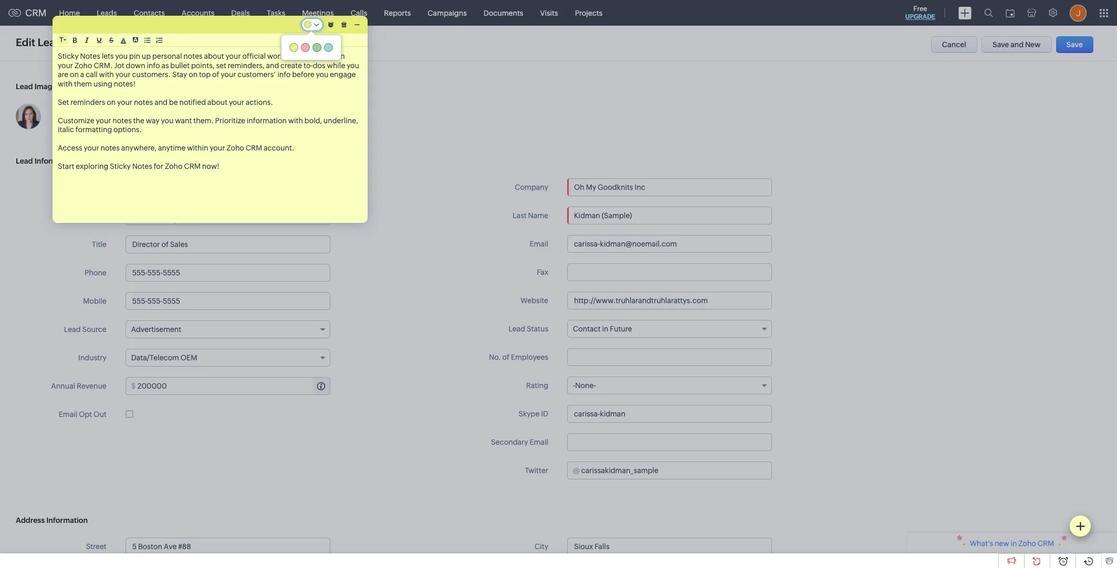 Task type: describe. For each thing, give the bounding box(es) containing it.
status
[[527, 325, 548, 333]]

your up are
[[58, 61, 73, 70]]

information for lead information
[[34, 157, 76, 165]]

reports
[[384, 9, 411, 17]]

be
[[169, 98, 178, 106]]

while
[[327, 61, 345, 70]]

employees
[[511, 353, 548, 362]]

address information
[[16, 517, 88, 525]]

your down set
[[221, 70, 236, 79]]

new
[[1025, 40, 1041, 49]]

secondary email
[[491, 439, 548, 447]]

2 vertical spatial email
[[530, 439, 548, 447]]

calls
[[351, 9, 367, 17]]

mobile
[[83, 297, 106, 306]]

lead for lead information
[[16, 157, 33, 165]]

edit lead edit page layout
[[16, 36, 124, 48]]

a
[[80, 70, 84, 79]]

save button
[[1056, 36, 1093, 53]]

crm link
[[8, 7, 47, 18]]

options.
[[113, 126, 142, 134]]

down
[[126, 61, 145, 70]]

page
[[82, 38, 99, 46]]

lead owner
[[65, 183, 106, 192]]

reminder image
[[328, 22, 334, 28]]

search element
[[978, 0, 999, 26]]

leads link
[[88, 0, 125, 25]]

create menu element
[[952, 0, 978, 25]]

visits link
[[532, 0, 566, 25]]

email opt out
[[59, 411, 106, 419]]

accounts link
[[173, 0, 223, 25]]

projects link
[[566, 0, 611, 25]]

account.
[[264, 144, 294, 152]]

access your notes anywhere, anytime within your zoho crm account.
[[58, 144, 294, 152]]

1 horizontal spatial zoho
[[165, 162, 183, 171]]

twitter
[[525, 467, 548, 475]]

personal
[[152, 52, 182, 60]]

information
[[247, 116, 287, 125]]

visits
[[540, 9, 558, 17]]

before
[[292, 70, 314, 79]]

lead up are
[[38, 36, 62, 48]]

calendar image
[[1006, 9, 1015, 17]]

delete image
[[341, 22, 347, 28]]

notes inside sticky notes lets you pin up personal notes about your official work items from within your zoho crm. jot down info as bullet points, set reminders, and create to-dos while you are on a call with your customers. stay on top of your customers' info before you engage with them using notes!
[[183, 52, 203, 60]]

you down 'dos'
[[316, 70, 328, 79]]

and inside button
[[1011, 40, 1024, 49]]

your up set
[[226, 52, 241, 60]]

0 horizontal spatial edit
[[16, 36, 35, 48]]

image
[[34, 82, 57, 91]]

lead source
[[64, 326, 106, 334]]

create new sticky note image
[[1076, 522, 1085, 531]]

notes up the
[[134, 98, 153, 106]]

save for save
[[1066, 40, 1083, 49]]

cancel button
[[931, 36, 977, 53]]

within inside sticky notes lets you pin up personal notes about your official work items from within your zoho crm. jot down info as bullet points, set reminders, and create to-dos while you are on a call with your customers. stay on top of your customers' info before you engage with them using notes!
[[324, 52, 345, 60]]

set
[[216, 61, 226, 70]]

start
[[58, 162, 74, 171]]

no.
[[489, 353, 501, 362]]

source
[[82, 326, 106, 334]]

points,
[[191, 61, 215, 70]]

now!
[[202, 162, 219, 171]]

out
[[94, 411, 106, 419]]

0 horizontal spatial with
[[58, 80, 73, 88]]

lead for lead owner
[[65, 183, 82, 192]]

reminders,
[[228, 61, 264, 70]]

projects
[[575, 9, 603, 17]]

them
[[74, 80, 92, 88]]

revenue
[[77, 382, 106, 391]]

anytime
[[158, 144, 186, 152]]

last
[[513, 212, 527, 220]]

top
[[199, 70, 211, 79]]

industry
[[78, 354, 106, 362]]

profile image
[[1070, 4, 1087, 21]]

about for notes
[[204, 52, 224, 60]]

home
[[59, 9, 80, 17]]

of inside sticky notes lets you pin up personal notes about your official work items from within your zoho crm. jot down info as bullet points, set reminders, and create to-dos while you are on a call with your customers. stay on top of your customers' info before you engage with them using notes!
[[212, 70, 219, 79]]

image image
[[16, 104, 41, 129]]

underline,
[[323, 116, 358, 125]]

notified
[[179, 98, 206, 106]]

deals link
[[223, 0, 258, 25]]

pin
[[129, 52, 140, 60]]

title
[[92, 241, 106, 249]]

contacts link
[[125, 0, 173, 25]]

reminders
[[71, 98, 105, 106]]

actions.
[[246, 98, 273, 106]]

bold,
[[304, 116, 322, 125]]

save and new button
[[982, 36, 1052, 53]]

documents link
[[475, 0, 532, 25]]

are
[[58, 70, 68, 79]]

deals
[[231, 9, 250, 17]]

meetings link
[[294, 0, 342, 25]]

information for address information
[[46, 517, 88, 525]]

campaigns
[[428, 9, 467, 17]]

save and new
[[993, 40, 1041, 49]]

as
[[161, 61, 169, 70]]



Task type: vqa. For each thing, say whether or not it's contained in the screenshot.
By corresponding to Modified By
no



Task type: locate. For each thing, give the bounding box(es) containing it.
you inside customize your notes the way you want them. prioritize information with bold, underline, italic formatting options.
[[161, 116, 174, 125]]

your up formatting
[[96, 116, 111, 125]]

email for email
[[530, 240, 548, 248]]

None field
[[59, 36, 66, 44]]

address
[[16, 517, 45, 525]]

city
[[535, 543, 548, 551]]

secondary
[[491, 439, 528, 447]]

2 horizontal spatial and
[[1011, 40, 1024, 49]]

1 horizontal spatial crm
[[184, 162, 201, 171]]

company
[[515, 183, 548, 192]]

information right address
[[46, 517, 88, 525]]

notes
[[183, 52, 203, 60], [134, 98, 153, 106], [113, 116, 132, 125], [101, 144, 120, 152]]

sticky down the 'edit lead edit page layout'
[[58, 52, 79, 60]]

from
[[306, 52, 322, 60]]

notes left 'for'
[[132, 162, 152, 171]]

2 horizontal spatial with
[[288, 116, 303, 125]]

and left new
[[1011, 40, 1024, 49]]

of
[[212, 70, 219, 79], [502, 353, 509, 362]]

you right way
[[161, 116, 174, 125]]

0 vertical spatial of
[[212, 70, 219, 79]]

lead left owner
[[65, 183, 82, 192]]

1 horizontal spatial info
[[277, 70, 291, 79]]

about inside sticky notes lets you pin up personal notes about your official work items from within your zoho crm. jot down info as bullet points, set reminders, and create to-dos while you are on a call with your customers. stay on top of your customers' info before you engage with them using notes!
[[204, 52, 224, 60]]

items
[[286, 52, 304, 60]]

your up exploring
[[84, 144, 99, 152]]

2 horizontal spatial crm
[[246, 144, 262, 152]]

crm left account.
[[246, 144, 262, 152]]

crm left now! on the top of the page
[[184, 162, 201, 171]]

save down 'profile' element at top right
[[1066, 40, 1083, 49]]

jot
[[114, 61, 124, 70]]

zoho inside sticky notes lets you pin up personal notes about your official work items from within your zoho crm. jot down info as bullet points, set reminders, and create to-dos while you are on a call with your customers. stay on top of your customers' info before you engage with them using notes!
[[75, 61, 92, 70]]

1 vertical spatial of
[[502, 353, 509, 362]]

customers'
[[237, 70, 276, 79]]

save left new
[[993, 40, 1009, 49]]

0 horizontal spatial on
[[70, 70, 79, 79]]

lets
[[102, 52, 114, 60]]

0 horizontal spatial sticky
[[58, 52, 79, 60]]

2 horizontal spatial zoho
[[226, 144, 244, 152]]

no. of employees
[[489, 353, 548, 362]]

1 vertical spatial about
[[207, 98, 227, 106]]

0 vertical spatial information
[[34, 157, 76, 165]]

1 vertical spatial within
[[187, 144, 208, 152]]

about up set
[[204, 52, 224, 60]]

the
[[133, 116, 144, 125]]

create menu image
[[958, 7, 972, 19]]

name
[[528, 212, 548, 220]]

opt
[[79, 411, 92, 419]]

street
[[86, 543, 106, 551]]

crm
[[25, 7, 47, 18], [246, 144, 262, 152], [184, 162, 201, 171]]

call
[[86, 70, 98, 79]]

1 vertical spatial email
[[59, 411, 77, 419]]

engage
[[330, 70, 356, 79]]

of right no.
[[502, 353, 509, 362]]

up
[[142, 52, 151, 60]]

1 vertical spatial zoho
[[226, 144, 244, 152]]

notes down formatting
[[101, 144, 120, 152]]

your up the prioritize
[[229, 98, 244, 106]]

notes up points,
[[183, 52, 203, 60]]

formatting
[[76, 126, 112, 134]]

last name
[[513, 212, 548, 220]]

email
[[530, 240, 548, 248], [59, 411, 77, 419], [530, 439, 548, 447]]

0 vertical spatial within
[[324, 52, 345, 60]]

start exploring sticky notes for zoho crm now!
[[58, 162, 219, 171]]

reports link
[[376, 0, 419, 25]]

edit left page
[[67, 38, 80, 46]]

notes!
[[114, 80, 135, 88]]

skype id
[[518, 410, 548, 419]]

about for notified
[[207, 98, 227, 106]]

0 horizontal spatial notes
[[80, 52, 100, 60]]

0 vertical spatial info
[[147, 61, 160, 70]]

your down "notes!"
[[117, 98, 132, 106]]

campaigns link
[[419, 0, 475, 25]]

0 vertical spatial crm
[[25, 7, 47, 18]]

1 vertical spatial crm
[[246, 144, 262, 152]]

for
[[154, 162, 163, 171]]

crm.
[[94, 61, 113, 70]]

and left be
[[154, 98, 168, 106]]

sticky inside sticky notes lets you pin up personal notes about your official work items from within your zoho crm. jot down info as bullet points, set reminders, and create to-dos while you are on a call with your customers. stay on top of your customers' info before you engage with them using notes!
[[58, 52, 79, 60]]

0 horizontal spatial within
[[187, 144, 208, 152]]

notes down page
[[80, 52, 100, 60]]

rating
[[526, 382, 548, 390]]

upgrade
[[905, 13, 935, 20]]

and down work
[[266, 61, 279, 70]]

None text field
[[567, 235, 772, 253], [125, 236, 330, 254], [567, 264, 772, 282], [567, 292, 772, 310], [567, 349, 772, 367], [567, 405, 772, 423], [125, 538, 330, 556], [567, 538, 772, 556], [567, 235, 772, 253], [125, 236, 330, 254], [567, 264, 772, 282], [567, 292, 772, 310], [567, 349, 772, 367], [567, 405, 772, 423], [125, 538, 330, 556], [567, 538, 772, 556]]

information down access
[[34, 157, 76, 165]]

lead status
[[508, 325, 548, 333]]

1 save from the left
[[993, 40, 1009, 49]]

create
[[281, 61, 302, 70]]

2 vertical spatial crm
[[184, 162, 201, 171]]

email down name
[[530, 240, 548, 248]]

1 horizontal spatial save
[[1066, 40, 1083, 49]]

dos
[[313, 61, 325, 70]]

and inside sticky notes lets you pin up personal notes about your official work items from within your zoho crm. jot down info as bullet points, set reminders, and create to-dos while you are on a call with your customers. stay on top of your customers' info before you engage with them using notes!
[[266, 61, 279, 70]]

0 vertical spatial zoho
[[75, 61, 92, 70]]

leads
[[97, 9, 117, 17]]

you up engage on the top of page
[[347, 61, 359, 70]]

1 horizontal spatial within
[[324, 52, 345, 60]]

search image
[[984, 8, 993, 17]]

None text field
[[567, 207, 772, 225], [176, 208, 330, 225], [125, 264, 330, 282], [125, 293, 330, 310], [137, 378, 330, 395], [567, 434, 772, 452], [581, 463, 772, 480], [567, 207, 772, 225], [176, 208, 330, 225], [125, 264, 330, 282], [125, 293, 330, 310], [137, 378, 330, 395], [567, 434, 772, 452], [581, 463, 772, 480]]

1 horizontal spatial notes
[[132, 162, 152, 171]]

on down using
[[107, 98, 116, 106]]

0 horizontal spatial of
[[212, 70, 219, 79]]

0 vertical spatial sticky
[[58, 52, 79, 60]]

owner
[[83, 183, 106, 192]]

0 vertical spatial about
[[204, 52, 224, 60]]

0 vertical spatial notes
[[80, 52, 100, 60]]

zoho up a
[[75, 61, 92, 70]]

sticky down anywhere,
[[110, 162, 131, 171]]

lead left status
[[508, 325, 525, 333]]

notes inside customize your notes the way you want them. prioritize information with bold, underline, italic formatting options.
[[113, 116, 132, 125]]

id
[[541, 410, 548, 419]]

your up now! on the top of the page
[[210, 144, 225, 152]]

1 horizontal spatial and
[[266, 61, 279, 70]]

exploring
[[76, 162, 108, 171]]

1 vertical spatial sticky
[[110, 162, 131, 171]]

set
[[58, 98, 69, 106]]

edit page layout link
[[67, 38, 124, 46]]

edit down crm link
[[16, 36, 35, 48]]

edit inside the 'edit lead edit page layout'
[[67, 38, 80, 46]]

work
[[267, 52, 284, 60]]

about up the prioritize
[[207, 98, 227, 106]]

1 vertical spatial notes
[[132, 162, 152, 171]]

0 vertical spatial with
[[99, 70, 114, 79]]

1 horizontal spatial sticky
[[110, 162, 131, 171]]

about
[[204, 52, 224, 60], [207, 98, 227, 106]]

phone
[[85, 269, 106, 277]]

lead for lead status
[[508, 325, 525, 333]]

0 horizontal spatial zoho
[[75, 61, 92, 70]]

way
[[146, 116, 160, 125]]

annual revenue
[[51, 382, 106, 391]]

lead for lead source
[[64, 326, 81, 334]]

email for email opt out
[[59, 411, 77, 419]]

free
[[913, 5, 927, 13]]

with inside customize your notes the way you want them. prioritize information with bold, underline, italic formatting options.
[[288, 116, 303, 125]]

on
[[70, 70, 79, 79], [189, 70, 198, 79], [107, 98, 116, 106]]

anywhere,
[[121, 144, 157, 152]]

email left opt
[[59, 411, 77, 419]]

website
[[521, 297, 548, 305]]

on left top
[[189, 70, 198, 79]]

within up now! on the top of the page
[[187, 144, 208, 152]]

1 horizontal spatial with
[[99, 70, 114, 79]]

2 horizontal spatial on
[[189, 70, 198, 79]]

1 horizontal spatial of
[[502, 353, 509, 362]]

within up while
[[324, 52, 345, 60]]

cancel
[[942, 40, 966, 49]]

1 vertical spatial and
[[266, 61, 279, 70]]

with down are
[[58, 80, 73, 88]]

info
[[147, 61, 160, 70], [277, 70, 291, 79]]

zoho right 'for'
[[165, 162, 183, 171]]

them.
[[193, 116, 214, 125]]

2 save from the left
[[1066, 40, 1083, 49]]

sticky notes lets you pin up personal notes about your official work items from within your zoho crm. jot down info as bullet points, set reminders, and create to-dos while you are on a call with your customers. stay on top of your customers' info before you engage with them using notes!
[[58, 52, 361, 88]]

save for save and new
[[993, 40, 1009, 49]]

zoho down the prioritize
[[226, 144, 244, 152]]

with down crm.
[[99, 70, 114, 79]]

1 vertical spatial information
[[46, 517, 88, 525]]

0 vertical spatial email
[[530, 240, 548, 248]]

set reminders on your notes and be notified about your actions.
[[58, 98, 273, 106]]

0 horizontal spatial info
[[147, 61, 160, 70]]

0 horizontal spatial crm
[[25, 7, 47, 18]]

info down create
[[277, 70, 291, 79]]

save
[[993, 40, 1009, 49], [1066, 40, 1083, 49]]

1 horizontal spatial on
[[107, 98, 116, 106]]

crm left home link
[[25, 7, 47, 18]]

accounts
[[182, 9, 214, 17]]

lead left 'source' in the left bottom of the page
[[64, 326, 81, 334]]

profile element
[[1064, 0, 1093, 25]]

your up "notes!"
[[115, 70, 131, 79]]

with left bold,
[[288, 116, 303, 125]]

lead image
[[16, 82, 57, 91]]

0 vertical spatial and
[[1011, 40, 1024, 49]]

info up customers. at the left
[[147, 61, 160, 70]]

want
[[175, 116, 192, 125]]

italic
[[58, 126, 74, 134]]

1 vertical spatial with
[[58, 80, 73, 88]]

annual
[[51, 382, 75, 391]]

email up twitter
[[530, 439, 548, 447]]

of down set
[[212, 70, 219, 79]]

1 horizontal spatial edit
[[67, 38, 80, 46]]

1 vertical spatial info
[[277, 70, 291, 79]]

0 horizontal spatial and
[[154, 98, 168, 106]]

on left a
[[70, 70, 79, 79]]

customize your notes the way you want them. prioritize information with bold, underline, italic formatting options.
[[58, 116, 360, 134]]

2 vertical spatial with
[[288, 116, 303, 125]]

lead information
[[16, 157, 76, 165]]

your
[[226, 52, 241, 60], [58, 61, 73, 70], [115, 70, 131, 79], [221, 70, 236, 79], [117, 98, 132, 106], [229, 98, 244, 106], [96, 116, 111, 125], [84, 144, 99, 152], [210, 144, 225, 152]]

to-
[[304, 61, 313, 70]]

notes up options.
[[113, 116, 132, 125]]

using
[[94, 80, 112, 88]]

your inside customize your notes the way you want them. prioritize information with bold, underline, italic formatting options.
[[96, 116, 111, 125]]

notes inside sticky notes lets you pin up personal notes about your official work items from within your zoho crm. jot down info as bullet points, set reminders, and create to-dos while you are on a call with your customers. stay on top of your customers' info before you engage with them using notes!
[[80, 52, 100, 60]]

you up jot
[[115, 52, 128, 60]]

fax
[[537, 268, 548, 277]]

lead left start
[[16, 157, 33, 165]]

and
[[1011, 40, 1024, 49], [266, 61, 279, 70], [154, 98, 168, 106]]

free upgrade
[[905, 5, 935, 20]]

0 horizontal spatial save
[[993, 40, 1009, 49]]

lead left image
[[16, 82, 33, 91]]

layout
[[101, 38, 124, 46]]

2 vertical spatial and
[[154, 98, 168, 106]]

2 vertical spatial zoho
[[165, 162, 183, 171]]

lead for lead image
[[16, 82, 33, 91]]



